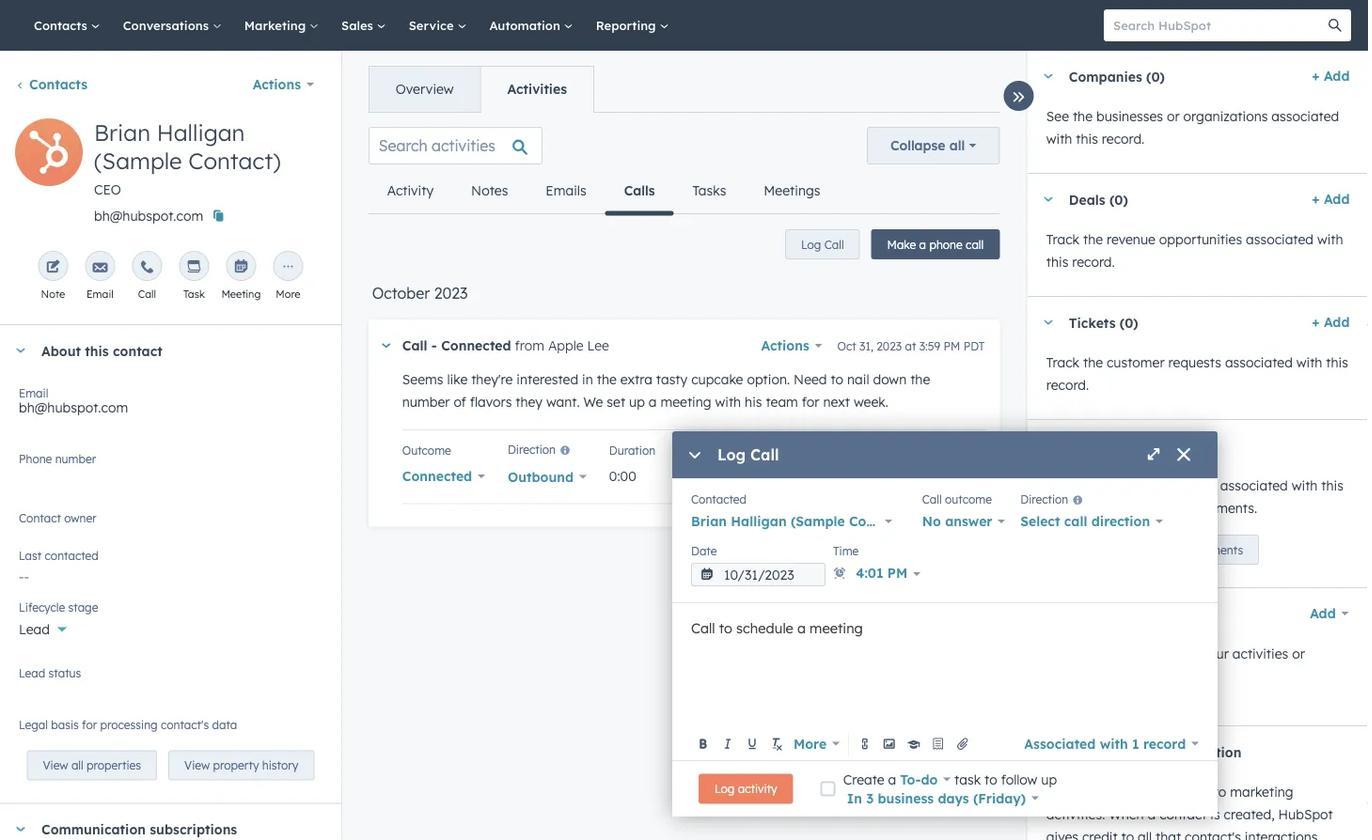 Task type: vqa. For each thing, say whether or not it's contained in the screenshot.


Task type: locate. For each thing, give the bounding box(es) containing it.
email inside email bh@hubspot.com
[[19, 386, 48, 400]]

1 vertical spatial lead
[[19, 666, 45, 681]]

record. down the attached
[[1151, 669, 1194, 685]]

the right down
[[911, 372, 931, 388]]

track the customer requests associated with this record.
[[1046, 355, 1348, 394]]

0 horizontal spatial contact
[[113, 343, 163, 359]]

(sample up time
[[791, 514, 845, 530]]

3 + add button from the top
[[1312, 311, 1350, 334]]

2 lead from the top
[[19, 666, 45, 681]]

contact) inside brian halligan (sample contact) ceo
[[188, 147, 281, 175]]

0 vertical spatial contact
[[113, 343, 163, 359]]

the inside the "track the customer requests associated with this record."
[[1083, 355, 1103, 371]]

direction for outbound
[[508, 443, 556, 457]]

1 horizontal spatial brian
[[691, 514, 727, 530]]

log down meetings button
[[801, 238, 821, 252]]

property
[[213, 759, 259, 773]]

contact inside contact owner no owner
[[19, 511, 61, 525]]

view left property
[[184, 759, 210, 773]]

log call up contacted
[[718, 446, 779, 465]]

record. down businesses
[[1102, 131, 1145, 147]]

owner up 'contacted'
[[64, 511, 97, 525]]

1 vertical spatial call
[[1065, 514, 1088, 530]]

payments.
[[1193, 500, 1257, 517]]

number right phone
[[55, 452, 96, 466]]

need
[[794, 372, 827, 388]]

track for track the revenue opportunities associated with this record.
[[1046, 231, 1079, 248]]

associated inside the "track the customer requests associated with this record."
[[1225, 355, 1293, 371]]

your
[[1201, 646, 1229, 663]]

navigation inside october 2023 feed
[[368, 168, 839, 216]]

1 horizontal spatial no
[[923, 514, 941, 530]]

direction up outbound
[[508, 443, 556, 457]]

the down tickets
[[1083, 355, 1103, 371]]

3 + add from the top
[[1312, 314, 1350, 331]]

1 vertical spatial navigation
[[368, 168, 839, 216]]

(0) left close dialog icon
[[1138, 438, 1157, 454]]

1 horizontal spatial call
[[1065, 514, 1088, 530]]

brian up ceo
[[94, 119, 150, 147]]

caret image
[[1042, 750, 1054, 755]]

hubspot up interactions.
[[1278, 807, 1333, 824]]

or
[[1167, 108, 1180, 125], [1292, 646, 1305, 663]]

Search activities search field
[[368, 127, 543, 165]]

(sample up ceo
[[94, 147, 182, 175]]

2023 left at
[[877, 339, 902, 353]]

caret image left tickets
[[1042, 320, 1054, 325]]

1 horizontal spatial number
[[402, 394, 450, 411]]

companies
[[1069, 68, 1142, 84]]

tasks button
[[674, 168, 745, 214]]

associated up payments.
[[1220, 478, 1288, 494]]

or right the activities
[[1292, 646, 1305, 663]]

0 vertical spatial direction
[[508, 443, 556, 457]]

track inside the "track the customer requests associated with this record."
[[1046, 355, 1079, 371]]

with inside collect and track payments associated with this contact using hubspot payments.
[[1292, 478, 1318, 494]]

actions button
[[241, 66, 326, 103], [761, 333, 823, 359]]

1 vertical spatial up
[[1173, 543, 1187, 557]]

of
[[454, 394, 466, 411]]

1 vertical spatial for
[[82, 718, 97, 732]]

brian
[[94, 119, 150, 147], [691, 514, 727, 530]]

1 vertical spatial bh@hubspot.com
[[19, 400, 128, 416]]

0 vertical spatial pm
[[944, 339, 961, 353]]

hubspot down track
[[1134, 500, 1189, 517]]

0 vertical spatial + add
[[1312, 68, 1350, 84]]

(sample inside popup button
[[791, 514, 845, 530]]

a down extra
[[649, 394, 657, 411]]

caret image for communication subscriptions
[[15, 828, 26, 832]]

0 vertical spatial hubspot
[[1134, 500, 1189, 517]]

1 vertical spatial connected
[[402, 468, 472, 485]]

0 vertical spatial see
[[1046, 108, 1069, 125]]

all for view
[[71, 759, 83, 773]]

call right phone
[[966, 238, 984, 252]]

caret image inside deals (0) dropdown button
[[1042, 197, 1054, 202]]

add inside popup button
[[1310, 606, 1336, 622]]

direction
[[1092, 514, 1150, 530]]

0 horizontal spatial number
[[55, 452, 96, 466]]

2 see from the top
[[1046, 646, 1069, 663]]

1 vertical spatial +
[[1312, 191, 1320, 207]]

associated right requests
[[1225, 355, 1293, 371]]

0 horizontal spatial brian
[[94, 119, 150, 147]]

to left 'schedule'
[[719, 620, 733, 637]]

track inside track the revenue opportunities associated with this record.
[[1046, 231, 1079, 248]]

1 horizontal spatial meeting
[[810, 620, 863, 637]]

caret image inside about this contact dropdown button
[[15, 348, 26, 353]]

using
[[1097, 500, 1130, 517]]

1 see from the top
[[1046, 108, 1069, 125]]

0 horizontal spatial contact)
[[188, 147, 281, 175]]

(0) for tickets (0)
[[1120, 314, 1138, 331]]

(0) for companies (0)
[[1146, 68, 1165, 84]]

1 vertical spatial direction
[[1021, 492, 1069, 507]]

with inside seems like they're interested in the extra tasty cupcake option. need to nail down the number of flavors they want. we set up a meeting with his team for next week.
[[715, 394, 741, 411]]

the right in
[[597, 372, 617, 388]]

activities.
[[1046, 807, 1105, 824]]

actions for the topmost actions popup button
[[253, 76, 301, 93]]

2023 right october
[[434, 284, 468, 303]]

ceo
[[94, 182, 121, 198]]

+ add button for track the customer requests associated with this record.
[[1312, 311, 1350, 334]]

no inside contact owner no owner
[[19, 518, 37, 535]]

halligan inside popup button
[[731, 514, 787, 530]]

1 horizontal spatial direction
[[1021, 492, 1069, 507]]

contact inside collect and track payments associated with this contact using hubspot payments.
[[1046, 500, 1094, 517]]

outbound
[[508, 469, 574, 485]]

0 vertical spatial log
[[801, 238, 821, 252]]

a inside seems like they're interested in the extra tasty cupcake option. need to nail down the number of flavors they want. we set up a meeting with his team for next week.
[[649, 394, 657, 411]]

0 horizontal spatial actions
[[253, 76, 301, 93]]

brian inside brian halligan (sample contact) ceo
[[94, 119, 150, 147]]

1 vertical spatial or
[[1292, 646, 1305, 663]]

0 horizontal spatial up
[[629, 394, 645, 411]]

contact left 1
[[1069, 744, 1120, 761]]

0 horizontal spatial call
[[966, 238, 984, 252]]

call for call - connected from apple lee
[[402, 338, 428, 354]]

the down companies
[[1073, 108, 1093, 125]]

2 + add button from the top
[[1312, 188, 1350, 211]]

all right collapse
[[950, 137, 965, 154]]

lead down lifecycle
[[19, 622, 50, 638]]

(0) up businesses
[[1146, 68, 1165, 84]]

october 2023 feed
[[353, 112, 1015, 550]]

0 horizontal spatial all
[[71, 759, 83, 773]]

see the businesses or organizations associated with this record.
[[1046, 108, 1339, 147]]

(0) inside dropdown button
[[1109, 191, 1128, 208]]

associated with 1 record
[[1025, 736, 1186, 752]]

+ add for track the revenue opportunities associated with this record.
[[1312, 191, 1350, 207]]

actions down marketing link
[[253, 76, 301, 93]]

1 vertical spatial halligan
[[731, 514, 787, 530]]

the inside see the files attached to your activities or uploaded to this record.
[[1073, 646, 1093, 663]]

to inside seems like they're interested in the extra tasty cupcake option. need to nail down the number of flavors they want. we set up a meeting with his team for next week.
[[831, 372, 844, 388]]

1 + add from the top
[[1312, 68, 1350, 84]]

meeting down the 4:01
[[810, 620, 863, 637]]

all inside attribute contacts created to marketing activities. when a contact is created, hubspot gives credit to all that contact's interactions.
[[1138, 830, 1152, 841]]

record
[[1144, 736, 1186, 752]]

make
[[888, 238, 916, 252]]

contact's left data
[[161, 718, 209, 732]]

(0) right the deals
[[1109, 191, 1128, 208]]

a inside attribute contacts created to marketing activities. when a contact is created, hubspot gives credit to all that contact's interactions.
[[1148, 807, 1156, 824]]

caret image for companies (0)
[[1042, 74, 1054, 79]]

0 vertical spatial actions button
[[241, 66, 326, 103]]

date
[[691, 544, 717, 558]]

set
[[607, 394, 626, 411]]

1 horizontal spatial pm
[[944, 339, 961, 353]]

+ add button
[[1312, 65, 1350, 87], [1312, 188, 1350, 211], [1312, 311, 1350, 334]]

0 horizontal spatial halligan
[[157, 119, 245, 147]]

the for see the files attached to your activities or uploaded to this record.
[[1073, 646, 1093, 663]]

(sample for brian halligan (sample contact)
[[791, 514, 845, 530]]

0 vertical spatial all
[[950, 137, 965, 154]]

bh@hubspot.com
[[94, 208, 203, 224], [19, 400, 128, 416]]

2 vertical spatial + add
[[1312, 314, 1350, 331]]

pm inside 4:01 pm popup button
[[888, 565, 908, 582]]

and
[[1092, 478, 1116, 494]]

2 + add from the top
[[1312, 191, 1350, 207]]

+ for see the businesses or organizations associated with this record.
[[1312, 68, 1320, 84]]

like
[[447, 372, 468, 388]]

navigation
[[368, 66, 594, 113], [368, 168, 839, 216]]

for right basis
[[82, 718, 97, 732]]

contact down created
[[1159, 807, 1207, 824]]

(sample inside brian halligan (sample contact) ceo
[[94, 147, 182, 175]]

see inside see the files attached to your activities or uploaded to this record.
[[1046, 646, 1069, 663]]

create
[[844, 772, 885, 788]]

+ add for track the customer requests associated with this record.
[[1312, 314, 1350, 331]]

associated inside 'see the businesses or organizations associated with this record.'
[[1272, 108, 1339, 125]]

meeting image
[[234, 261, 249, 276]]

lifecycle
[[19, 601, 65, 615]]

1 horizontal spatial contact)
[[849, 514, 906, 530]]

log
[[801, 238, 821, 252], [718, 446, 746, 465], [715, 783, 735, 797]]

1 vertical spatial 2023
[[877, 339, 902, 353]]

2 vertical spatial + add button
[[1312, 311, 1350, 334]]

meetings button
[[745, 168, 839, 214]]

number down seems
[[402, 394, 450, 411]]

the up uploaded
[[1073, 646, 1093, 663]]

1 view from the left
[[43, 759, 68, 773]]

0 vertical spatial 2023
[[434, 284, 468, 303]]

caret image inside the companies (0) dropdown button
[[1042, 74, 1054, 79]]

1 vertical spatial more
[[794, 736, 827, 752]]

actions
[[253, 76, 301, 93], [761, 338, 810, 354]]

see for see the businesses or organizations associated with this record.
[[1046, 108, 1069, 125]]

1 horizontal spatial (sample
[[791, 514, 845, 530]]

caret image inside tickets (0) dropdown button
[[1042, 320, 1054, 325]]

lead for lead
[[19, 622, 50, 638]]

1 vertical spatial log call
[[718, 446, 779, 465]]

call right select at the bottom of page
[[1065, 514, 1088, 530]]

0 vertical spatial up
[[629, 394, 645, 411]]

caret image left the deals
[[1042, 197, 1054, 202]]

collect
[[1046, 478, 1088, 494]]

0 horizontal spatial actions button
[[241, 66, 326, 103]]

+ add
[[1312, 68, 1350, 84], [1312, 191, 1350, 207], [1312, 314, 1350, 331]]

no down call outcome
[[923, 514, 941, 530]]

view for view property history
[[184, 759, 210, 773]]

(0) for payments (0)
[[1138, 438, 1157, 454]]

all
[[950, 137, 965, 154], [71, 759, 83, 773], [1138, 830, 1152, 841]]

activity button
[[368, 168, 453, 214]]

do
[[921, 772, 938, 788]]

gives
[[1046, 830, 1078, 841]]

0 horizontal spatial for
[[82, 718, 97, 732]]

1 vertical spatial email
[[19, 386, 48, 400]]

all inside popup button
[[950, 137, 965, 154]]

associated right organizations
[[1272, 108, 1339, 125]]

see inside 'see the businesses or organizations associated with this record.'
[[1046, 108, 1069, 125]]

this inside the "track the customer requests associated with this record."
[[1326, 355, 1348, 371]]

MM/DD/YYYY text field
[[691, 563, 826, 587]]

for
[[802, 394, 820, 411], [82, 718, 97, 732]]

0 vertical spatial halligan
[[157, 119, 245, 147]]

with inside track the revenue opportunities associated with this record.
[[1317, 231, 1343, 248]]

associated for requests
[[1225, 355, 1293, 371]]

communication subscriptions button
[[0, 804, 315, 841]]

interested
[[517, 372, 579, 388]]

meeting
[[221, 288, 261, 301]]

track for track the customer requests associated with this record.
[[1046, 355, 1079, 371]]

1 + from the top
[[1312, 68, 1320, 84]]

companies (0)
[[1069, 68, 1165, 84]]

contact up last
[[19, 511, 61, 525]]

lead inside popup button
[[19, 622, 50, 638]]

with inside associated with 1 record popup button
[[1100, 736, 1128, 752]]

log right minimize dialog icon
[[718, 446, 746, 465]]

log for the log call button
[[801, 238, 821, 252]]

lead button
[[19, 611, 322, 642]]

automation link
[[478, 0, 585, 51]]

0 vertical spatial payments
[[1155, 478, 1217, 494]]

payments down payments.
[[1190, 543, 1243, 557]]

(0) right tickets
[[1120, 314, 1138, 331]]

in 3 business days (friday) button
[[847, 788, 1039, 810]]

associated for payments
[[1220, 478, 1288, 494]]

lead left status
[[19, 666, 45, 681]]

see for see the files attached to your activities or uploaded to this record.
[[1046, 646, 1069, 663]]

see up uploaded
[[1046, 646, 1069, 663]]

0 horizontal spatial hubspot
[[1134, 500, 1189, 517]]

email bh@hubspot.com
[[19, 386, 128, 416]]

the inside 'see the businesses or organizations associated with this record.'
[[1073, 108, 1093, 125]]

0 vertical spatial contacts
[[34, 17, 91, 33]]

the for see the businesses or organizations associated with this record.
[[1073, 108, 1093, 125]]

email for email bh@hubspot.com
[[19, 386, 48, 400]]

0 vertical spatial email
[[87, 288, 114, 301]]

1 horizontal spatial contact
[[1046, 500, 1094, 517]]

lead for lead status
[[19, 666, 45, 681]]

direction inside october 2023 feed
[[508, 443, 556, 457]]

0 horizontal spatial no
[[19, 518, 37, 535]]

associated right 'opportunities'
[[1246, 231, 1314, 248]]

1 navigation from the top
[[368, 66, 594, 113]]

track the revenue opportunities associated with this record.
[[1046, 231, 1343, 270]]

at
[[905, 339, 916, 353]]

add for track the revenue opportunities associated with this record.
[[1324, 191, 1350, 207]]

view all properties
[[43, 759, 141, 773]]

caret image
[[1042, 74, 1054, 79], [1042, 197, 1054, 202], [1042, 320, 1054, 325], [382, 344, 390, 348], [15, 348, 26, 353], [15, 828, 26, 832]]

0 vertical spatial lead
[[19, 622, 50, 638]]

bh@hubspot.com down ceo
[[94, 208, 203, 224]]

log call down meetings button
[[801, 238, 844, 252]]

they
[[516, 394, 543, 411]]

contact) inside popup button
[[849, 514, 906, 530]]

email down about
[[19, 386, 48, 400]]

no inside "popup button"
[[923, 514, 941, 530]]

all left that
[[1138, 830, 1152, 841]]

0 vertical spatial + add button
[[1312, 65, 1350, 87]]

the inside track the revenue opportunities associated with this record.
[[1083, 231, 1103, 248]]

email for email
[[87, 288, 114, 301]]

+
[[1312, 68, 1320, 84], [1312, 191, 1320, 207], [1312, 314, 1320, 331]]

1 horizontal spatial view
[[184, 759, 210, 773]]

seems like they're interested in the extra tasty cupcake option. need to nail down the number of flavors they want. we set up a meeting with his team for next week. button
[[402, 369, 966, 414]]

actions button up need
[[761, 333, 823, 359]]

caret image left communication
[[15, 828, 26, 832]]

brian for brian halligan (sample contact)
[[691, 514, 727, 530]]

2 vertical spatial +
[[1312, 314, 1320, 331]]

1 horizontal spatial contact
[[1069, 744, 1120, 761]]

contact's down is
[[1185, 830, 1241, 841]]

track
[[1119, 478, 1151, 494]]

1 vertical spatial payments
[[1190, 543, 1243, 557]]

call up no answer
[[923, 492, 942, 507]]

Last contacted text field
[[19, 560, 322, 590]]

call down call icon
[[138, 288, 156, 301]]

4:01 pm
[[856, 565, 908, 582]]

0 vertical spatial for
[[802, 394, 820, 411]]

sales link
[[330, 0, 398, 51]]

(friday)
[[974, 791, 1026, 807]]

we
[[584, 394, 603, 411]]

call for call
[[138, 288, 156, 301]]

0 vertical spatial (sample
[[94, 147, 182, 175]]

track down tickets
[[1046, 355, 1079, 371]]

0 vertical spatial +
[[1312, 68, 1320, 84]]

3 + from the top
[[1312, 314, 1320, 331]]

outcome
[[402, 443, 451, 457]]

contact right about
[[113, 343, 163, 359]]

+ for track the revenue opportunities associated with this record.
[[1312, 191, 1320, 207]]

record. inside track the revenue opportunities associated with this record.
[[1072, 254, 1115, 270]]

brian for brian halligan (sample contact) ceo
[[94, 119, 150, 147]]

contact
[[19, 511, 61, 525], [1069, 744, 1120, 761]]

collapse
[[891, 137, 946, 154]]

-
[[432, 338, 437, 354]]

associated inside track the revenue opportunities associated with this record.
[[1246, 231, 1314, 248]]

log left the activity in the bottom right of the page
[[715, 783, 735, 797]]

create
[[1124, 744, 1166, 761]]

2023
[[434, 284, 468, 303], [877, 339, 902, 353]]

call outcome
[[923, 492, 992, 507]]

call down his
[[751, 446, 779, 465]]

credit
[[1082, 830, 1118, 841]]

+ for track the customer requests associated with this record.
[[1312, 314, 1320, 331]]

navigation containing activity
[[368, 168, 839, 216]]

2 view from the left
[[184, 759, 210, 773]]

direction up select at the bottom of page
[[1021, 492, 1069, 507]]

or down the companies (0) dropdown button on the top
[[1167, 108, 1180, 125]]

processing
[[100, 718, 158, 732]]

1 vertical spatial + add
[[1312, 191, 1350, 207]]

view for view all properties
[[43, 759, 68, 773]]

the left revenue at the right of the page
[[1083, 231, 1103, 248]]

connected
[[441, 338, 511, 354], [402, 468, 472, 485]]

attribution
[[1170, 744, 1242, 761]]

seems like they're interested in the extra tasty cupcake option. need to nail down the number of flavors they want. we set up a meeting with his team for next week.
[[402, 372, 931, 411]]

+ add button for track the revenue opportunities associated with this record.
[[1312, 188, 1350, 211]]

contact inside dropdown button
[[1069, 744, 1120, 761]]

no up last
[[19, 518, 37, 535]]

with inside the "track the customer requests associated with this record."
[[1296, 355, 1322, 371]]

create a
[[844, 772, 900, 788]]

caret image left companies
[[1042, 74, 1054, 79]]

pm right the 4:01
[[888, 565, 908, 582]]

31,
[[860, 339, 874, 353]]

track down the deals
[[1046, 231, 1079, 248]]

brian down contacted
[[691, 514, 727, 530]]

select call direction button
[[1021, 509, 1163, 535]]

1 horizontal spatial more
[[794, 736, 827, 752]]

2 horizontal spatial all
[[1138, 830, 1152, 841]]

1 vertical spatial meeting
[[810, 620, 863, 637]]

brian halligan (sample contact) ceo
[[94, 119, 281, 198]]

2 + from the top
[[1312, 191, 1320, 207]]

1 vertical spatial hubspot
[[1278, 807, 1333, 824]]

view
[[43, 759, 68, 773], [184, 759, 210, 773]]

is
[[1210, 807, 1220, 824]]

halligan for brian halligan (sample contact)
[[731, 514, 787, 530]]

businesses
[[1096, 108, 1163, 125]]

0 horizontal spatial (sample
[[94, 147, 182, 175]]

add for track the customer requests associated with this record.
[[1324, 314, 1350, 331]]

connected up they're
[[441, 338, 511, 354]]

actions inside october 2023 feed
[[761, 338, 810, 354]]

0 horizontal spatial direction
[[508, 443, 556, 457]]

1 horizontal spatial halligan
[[731, 514, 787, 530]]

call left - at left
[[402, 338, 428, 354]]

2 vertical spatial all
[[1138, 830, 1152, 841]]

0 vertical spatial contacts link
[[23, 0, 112, 51]]

0 vertical spatial more
[[276, 288, 300, 301]]

to up (friday)
[[985, 772, 998, 788]]

more image
[[281, 261, 296, 276]]

payments inside collect and track payments associated with this contact using hubspot payments.
[[1155, 478, 1217, 494]]

view inside "link"
[[184, 759, 210, 773]]

log inside october 2023 feed
[[801, 238, 821, 252]]

0 vertical spatial actions
[[253, 76, 301, 93]]

this inside track the revenue opportunities associated with this record.
[[1046, 254, 1068, 270]]

email down the email icon
[[87, 288, 114, 301]]

2 vertical spatial log
[[715, 783, 735, 797]]

view down basis
[[43, 759, 68, 773]]

2 track from the top
[[1046, 355, 1079, 371]]

connected down outcome
[[402, 468, 472, 485]]

view property history
[[184, 759, 299, 773]]

the for track the customer requests associated with this record.
[[1083, 355, 1103, 371]]

all left properties
[[71, 759, 83, 773]]

record. down tickets
[[1046, 377, 1089, 394]]

log call inside button
[[801, 238, 844, 252]]

1 vertical spatial pm
[[888, 565, 908, 582]]

for down need
[[802, 394, 820, 411]]

actions up option.
[[761, 338, 810, 354]]

pm right 3:59
[[944, 339, 961, 353]]

see down companies
[[1046, 108, 1069, 125]]

halligan inside brian halligan (sample contact) ceo
[[157, 119, 245, 147]]

log for log activity button
[[715, 783, 735, 797]]

0 horizontal spatial 2023
[[434, 284, 468, 303]]

to left nail
[[831, 372, 844, 388]]

1 vertical spatial number
[[55, 452, 96, 466]]

associated inside collect and track payments associated with this contact using hubspot payments.
[[1220, 478, 1288, 494]]

2 navigation from the top
[[368, 168, 839, 216]]

from
[[515, 338, 545, 354]]

call left make
[[825, 238, 844, 252]]

a right when
[[1148, 807, 1156, 824]]

answer
[[945, 514, 993, 530]]

properties
[[87, 759, 141, 773]]

1 track from the top
[[1046, 231, 1079, 248]]

1 vertical spatial + add button
[[1312, 188, 1350, 211]]

number inside seems like they're interested in the extra tasty cupcake option. need to nail down the number of flavors they want. we set up a meeting with his team for next week.
[[402, 394, 450, 411]]

1 vertical spatial see
[[1046, 646, 1069, 663]]

email image
[[93, 261, 108, 276]]

caret image left about
[[15, 348, 26, 353]]

record. inside 'see the businesses or organizations associated with this record.'
[[1102, 131, 1145, 147]]

call for call outcome
[[923, 492, 942, 507]]

service link
[[398, 0, 478, 51]]

payments down close dialog icon
[[1155, 478, 1217, 494]]

+ add for see the businesses or organizations associated with this record.
[[1312, 68, 1350, 84]]

call left 'schedule'
[[691, 620, 715, 637]]

1 horizontal spatial hubspot
[[1278, 807, 1333, 824]]

lifecycle stage
[[19, 601, 98, 615]]

0 horizontal spatial meeting
[[661, 394, 712, 411]]

contact's inside attribute contacts created to marketing activities. when a contact is created, hubspot gives credit to all that contact's interactions.
[[1185, 830, 1241, 841]]

notes
[[471, 182, 508, 199]]

bh@hubspot.com up phone number
[[19, 400, 128, 416]]

actions button down marketing link
[[241, 66, 326, 103]]

2 horizontal spatial contact
[[1159, 807, 1207, 824]]

0 vertical spatial contact
[[19, 511, 61, 525]]

0 horizontal spatial contact
[[19, 511, 61, 525]]

0 vertical spatial log call
[[801, 238, 844, 252]]

1 horizontal spatial all
[[950, 137, 965, 154]]

call
[[966, 238, 984, 252], [1065, 514, 1088, 530]]

apple
[[548, 338, 584, 354]]

meeting down tasty
[[661, 394, 712, 411]]

or inside see the files attached to your activities or uploaded to this record.
[[1292, 646, 1305, 663]]

contact down collect
[[1046, 500, 1094, 517]]

1 + add button from the top
[[1312, 65, 1350, 87]]

contacted
[[45, 549, 99, 563]]

conversations
[[123, 17, 212, 33]]

payments
[[1069, 438, 1134, 454]]

1 horizontal spatial actions button
[[761, 333, 823, 359]]

Search HubSpot search field
[[1104, 9, 1335, 41]]

2 vertical spatial up
[[1041, 772, 1057, 788]]

expand dialog image
[[1147, 449, 1162, 464]]

brian inside popup button
[[691, 514, 727, 530]]

1 vertical spatial contact)
[[849, 514, 906, 530]]

0 vertical spatial navigation
[[368, 66, 594, 113]]

caret image inside communication subscriptions "dropdown button"
[[15, 828, 26, 832]]

1 lead from the top
[[19, 622, 50, 638]]

to-do button
[[900, 769, 951, 792]]



Task type: describe. For each thing, give the bounding box(es) containing it.
schedule
[[737, 620, 794, 637]]

see the files attached to your activities or uploaded to this record.
[[1046, 646, 1305, 685]]

0 vertical spatial contact's
[[161, 718, 209, 732]]

set up payments
[[1153, 543, 1243, 557]]

1 vertical spatial contacts
[[29, 76, 87, 93]]

with inside 'see the businesses or organizations associated with this record.'
[[1046, 131, 1072, 147]]

marketing
[[244, 17, 310, 33]]

extra
[[621, 372, 653, 388]]

activities
[[1233, 646, 1288, 663]]

up inside seems like they're interested in the extra tasty cupcake option. need to nail down the number of flavors they want. we set up a meeting with his team for next week.
[[629, 394, 645, 411]]

subscriptions
[[150, 822, 237, 838]]

this inside 'see the businesses or organizations associated with this record.'
[[1076, 131, 1098, 147]]

created,
[[1224, 807, 1275, 824]]

+ add button for see the businesses or organizations associated with this record.
[[1312, 65, 1350, 87]]

select
[[1021, 514, 1060, 530]]

time
[[833, 544, 859, 558]]

in 3 business days (friday)
[[847, 791, 1026, 807]]

about
[[41, 343, 81, 359]]

legal
[[19, 718, 48, 732]]

they're
[[471, 372, 513, 388]]

task image
[[187, 261, 202, 276]]

3:59
[[920, 339, 941, 353]]

october
[[372, 284, 430, 303]]

this inside collect and track payments associated with this contact using hubspot payments.
[[1321, 478, 1344, 494]]

his
[[745, 394, 762, 411]]

this inside see the files attached to your activities or uploaded to this record.
[[1125, 669, 1147, 685]]

actions for the bottommost actions popup button
[[761, 338, 810, 354]]

contact) for brian halligan (sample contact)
[[849, 514, 906, 530]]

1 vertical spatial contacts link
[[15, 76, 87, 93]]

call - connected from apple lee
[[402, 338, 609, 354]]

pdt
[[964, 339, 985, 353]]

contact create attribution button
[[1027, 727, 1350, 778]]

team
[[766, 394, 798, 411]]

owner up last contacted
[[41, 518, 79, 535]]

communication
[[41, 822, 146, 838]]

to left your
[[1185, 646, 1198, 663]]

tickets (0) button
[[1027, 297, 1304, 348]]

Phone number text field
[[19, 449, 322, 486]]

1 vertical spatial actions button
[[761, 333, 823, 359]]

flavors
[[470, 394, 512, 411]]

note image
[[46, 261, 61, 276]]

to down the files
[[1108, 669, 1121, 685]]

up inside set up payments link
[[1173, 543, 1187, 557]]

(0) for deals (0)
[[1109, 191, 1128, 208]]

business
[[878, 791, 934, 807]]

hubspot inside attribute contacts created to marketing activities. when a contact is created, hubspot gives credit to all that contact's interactions.
[[1278, 807, 1333, 824]]

overview
[[396, 81, 454, 97]]

a left to-
[[889, 772, 897, 788]]

sales
[[341, 17, 377, 33]]

calls
[[624, 182, 655, 199]]

this inside dropdown button
[[85, 343, 109, 359]]

brian halligan (sample contact)
[[691, 514, 906, 530]]

task
[[183, 288, 205, 301]]

basis
[[51, 718, 79, 732]]

direction for select call direction
[[1021, 492, 1069, 507]]

associated for opportunities
[[1246, 231, 1314, 248]]

contact for contact create attribution
[[1069, 744, 1120, 761]]

want.
[[546, 394, 580, 411]]

days
[[938, 791, 969, 807]]

more inside popup button
[[794, 736, 827, 752]]

0 horizontal spatial log call
[[718, 446, 779, 465]]

minimize dialog image
[[688, 449, 703, 464]]

(sample for brian halligan (sample contact) ceo
[[94, 147, 182, 175]]

call inside button
[[966, 238, 984, 252]]

oct 31, 2023 at 3:59 pm pdt
[[838, 339, 985, 353]]

no answer button
[[923, 509, 1006, 535]]

3
[[866, 791, 874, 807]]

service
[[409, 17, 458, 33]]

cupcake
[[691, 372, 744, 388]]

tickets (0)
[[1069, 314, 1138, 331]]

call inside popup button
[[1065, 514, 1088, 530]]

call for call to schedule a meeting
[[691, 620, 715, 637]]

hubspot inside collect and track payments associated with this contact using hubspot payments.
[[1134, 500, 1189, 517]]

halligan for brian halligan (sample contact) ceo
[[157, 119, 245, 147]]

outbound button
[[508, 464, 587, 491]]

oct
[[838, 339, 857, 353]]

contact) for brian halligan (sample contact) ceo
[[188, 147, 281, 175]]

contact for contact owner no owner
[[19, 511, 61, 525]]

add for see the businesses or organizations associated with this record.
[[1324, 68, 1350, 84]]

search button
[[1320, 9, 1352, 41]]

associated with 1 record button
[[1025, 731, 1199, 758]]

companies (0) button
[[1027, 51, 1304, 102]]

october 2023
[[372, 284, 468, 303]]

marketing link
[[233, 0, 330, 51]]

caret image for tickets (0)
[[1042, 320, 1054, 325]]

the for track the revenue opportunities associated with this record.
[[1083, 231, 1103, 248]]

lee
[[587, 338, 609, 354]]

activities
[[508, 81, 567, 97]]

log call button
[[785, 230, 860, 260]]

contact inside attribute contacts created to marketing activities. when a contact is created, hubspot gives credit to all that contact's interactions.
[[1159, 807, 1207, 824]]

in
[[582, 372, 593, 388]]

tickets
[[1069, 314, 1116, 331]]

call inside button
[[825, 238, 844, 252]]

stage
[[68, 601, 98, 615]]

meeting inside seems like they're interested in the extra tasty cupcake option. need to nail down the number of flavors they want. we set up a meeting with his team for next week.
[[661, 394, 712, 411]]

select call direction
[[1021, 514, 1150, 530]]

last
[[19, 549, 42, 563]]

set
[[1153, 543, 1170, 557]]

call image
[[140, 261, 155, 276]]

1 horizontal spatial up
[[1041, 772, 1057, 788]]

reporting link
[[585, 0, 681, 51]]

4:01
[[856, 565, 884, 582]]

history
[[262, 759, 299, 773]]

record. inside see the files attached to your activities or uploaded to this record.
[[1151, 669, 1194, 685]]

or inside 'see the businesses or organizations associated with this record.'
[[1167, 108, 1180, 125]]

a right make
[[920, 238, 927, 252]]

record. inside the "track the customer requests associated with this record."
[[1046, 377, 1089, 394]]

caret image for deals (0)
[[1042, 197, 1054, 202]]

to-
[[900, 772, 921, 788]]

overview button
[[369, 67, 480, 112]]

legal basis for processing contact's data
[[19, 718, 237, 732]]

in
[[847, 791, 862, 807]]

to down when
[[1121, 830, 1134, 841]]

all for collapse
[[950, 137, 965, 154]]

automation
[[490, 17, 564, 33]]

that
[[1156, 830, 1181, 841]]

created
[[1162, 784, 1210, 801]]

caret image for about this contact
[[15, 348, 26, 353]]

payments (0) button
[[1027, 420, 1342, 471]]

view property history link
[[168, 751, 314, 781]]

a right 'schedule'
[[798, 620, 806, 637]]

attribute contacts created to marketing activities. when a contact is created, hubspot gives credit to all that contact's interactions.
[[1046, 784, 1333, 841]]

0 vertical spatial connected
[[441, 338, 511, 354]]

contact create attribution
[[1069, 744, 1242, 761]]

close dialog image
[[1177, 449, 1192, 464]]

phone
[[930, 238, 963, 252]]

1 horizontal spatial 2023
[[877, 339, 902, 353]]

call to schedule a meeting
[[691, 620, 863, 637]]

pm inside october 2023 feed
[[944, 339, 961, 353]]

note
[[41, 288, 65, 301]]

navigation containing overview
[[368, 66, 594, 113]]

connected inside popup button
[[402, 468, 472, 485]]

search image
[[1329, 19, 1342, 32]]

0 horizontal spatial more
[[276, 288, 300, 301]]

data
[[212, 718, 237, 732]]

1 vertical spatial log
[[718, 446, 746, 465]]

for inside seems like they're interested in the extra tasty cupcake option. need to nail down the number of flavors they want. we set up a meeting with his team for next week.
[[802, 394, 820, 411]]

notes button
[[453, 168, 527, 214]]

add button
[[1298, 595, 1350, 633]]

seems
[[402, 372, 443, 388]]

deals (0)
[[1069, 191, 1128, 208]]

contact inside dropdown button
[[113, 343, 163, 359]]

make a phone call
[[888, 238, 984, 252]]

next
[[823, 394, 850, 411]]

to up is
[[1214, 784, 1226, 801]]

0 vertical spatial bh@hubspot.com
[[94, 208, 203, 224]]

caret image inside october 2023 feed
[[382, 344, 390, 348]]



